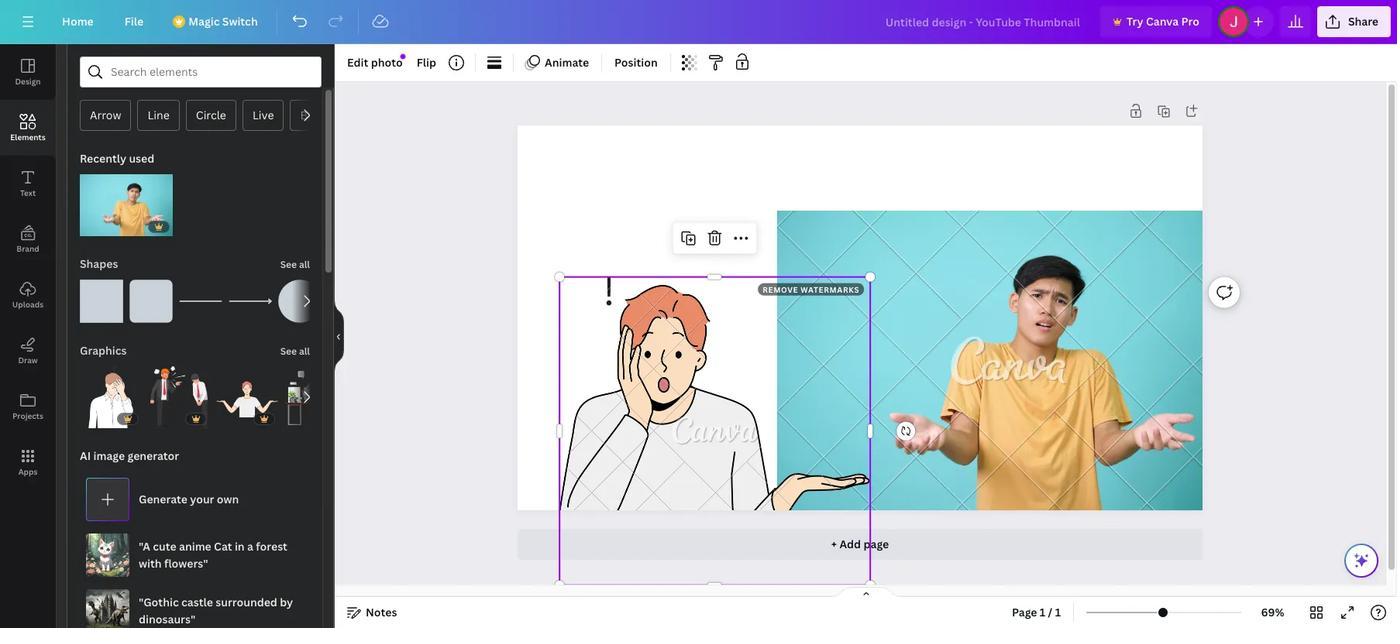 Task type: vqa. For each thing, say whether or not it's contained in the screenshot.
the top scratch.
no



Task type: describe. For each thing, give the bounding box(es) containing it.
2 1 from the left
[[1055, 605, 1061, 620]]

+
[[831, 537, 837, 552]]

a
[[247, 539, 253, 554]]

blur
[[300, 108, 322, 122]]

own
[[217, 492, 239, 507]]

remove
[[763, 284, 798, 295]]

canva
[[1146, 14, 1179, 29]]

recently
[[80, 151, 126, 166]]

uploads button
[[0, 267, 56, 323]]

see for shapes
[[280, 258, 297, 271]]

group right confused man comparing options image
[[284, 367, 346, 429]]

remove watermarks button
[[758, 283, 864, 296]]

projects
[[12, 411, 43, 422]]

animate
[[545, 55, 589, 70]]

circle button
[[186, 100, 236, 131]]

forest
[[256, 539, 287, 554]]

elements button
[[0, 100, 56, 156]]

group right "boss feeling angry and blames his employee." 'image'
[[216, 367, 278, 429]]

white circle shape image
[[278, 280, 322, 323]]

magic switch button
[[162, 6, 270, 37]]

file button
[[112, 6, 156, 37]]

generate your own
[[139, 492, 239, 507]]

live
[[253, 108, 274, 122]]

cute
[[153, 539, 176, 554]]

line
[[148, 108, 170, 122]]

shapes button
[[78, 249, 120, 280]]

castle
[[181, 595, 213, 610]]

see for graphics
[[280, 345, 297, 358]]

group up the shapes
[[80, 165, 173, 236]]

try canva pro button
[[1100, 6, 1212, 37]]

photo
[[371, 55, 403, 70]]

ai
[[80, 449, 91, 463]]

ai image generator
[[80, 449, 179, 463]]

used
[[129, 151, 154, 166]]

1 add this line to the canvas image from the left
[[179, 280, 222, 323]]

2 add this line to the canvas image from the left
[[229, 280, 272, 323]]

try
[[1127, 14, 1143, 29]]

remove watermarks
[[763, 284, 859, 295]]

+ add page
[[831, 537, 889, 552]]

magic
[[188, 14, 220, 29]]

image
[[93, 449, 125, 463]]

all for shapes
[[299, 258, 310, 271]]

Search elements search field
[[111, 57, 291, 87]]

group left rounded square image
[[80, 270, 123, 323]]

group left hide image
[[278, 280, 322, 323]]

square image
[[80, 280, 123, 323]]

new image
[[400, 54, 405, 59]]

line button
[[137, 100, 180, 131]]

+ add page button
[[518, 529, 1202, 560]]

group up 'image'
[[80, 357, 142, 429]]

boss feeling angry and blames his employee. image
[[148, 367, 210, 429]]

uploads
[[12, 299, 44, 310]]

share
[[1348, 14, 1379, 29]]

draw
[[18, 355, 38, 366]]

show pages image
[[829, 587, 903, 599]]

home
[[62, 14, 94, 29]]

projects button
[[0, 379, 56, 435]]

man resting his hand on his head image
[[80, 367, 142, 429]]

design
[[15, 76, 41, 87]]

home link
[[50, 6, 106, 37]]

edit photo button
[[341, 50, 409, 75]]



Task type: locate. For each thing, give the bounding box(es) containing it.
see all
[[280, 258, 310, 271], [280, 345, 310, 358]]

1 1 from the left
[[1040, 605, 1046, 620]]

cat
[[214, 539, 232, 554]]

brand button
[[0, 212, 56, 267]]

pro
[[1181, 14, 1199, 29]]

see up white circle shape image
[[280, 258, 297, 271]]

graphics
[[80, 343, 127, 358]]

see all for graphics
[[280, 345, 310, 358]]

graphics button
[[78, 336, 128, 367]]

see all left hide image
[[280, 345, 310, 358]]

anime
[[179, 539, 211, 554]]

edit
[[347, 55, 368, 70]]

confused man comparing options image
[[216, 367, 278, 429]]

add this line to the canvas image
[[179, 280, 222, 323], [229, 280, 272, 323]]

2 all from the top
[[299, 345, 310, 358]]

0 vertical spatial see all
[[280, 258, 310, 271]]

1 horizontal spatial add this line to the canvas image
[[229, 280, 272, 323]]

man looking confused image
[[80, 174, 173, 236]]

Design title text field
[[873, 6, 1094, 37]]

page
[[864, 537, 889, 552]]

add
[[840, 537, 861, 552]]

watermarks
[[801, 284, 859, 295]]

design button
[[0, 44, 56, 100]]

with
[[139, 556, 162, 571]]

edit photo
[[347, 55, 403, 70]]

0 horizontal spatial add this line to the canvas image
[[179, 280, 222, 323]]

in
[[235, 539, 245, 554]]

add this line to the canvas image left white circle shape image
[[229, 280, 272, 323]]

1 vertical spatial see all button
[[279, 336, 312, 367]]

main menu bar
[[0, 0, 1397, 44]]

file
[[125, 14, 143, 29]]

magic switch
[[188, 14, 258, 29]]

"gothic
[[139, 595, 179, 610]]

see all button
[[279, 249, 312, 280], [279, 336, 312, 367]]

circle
[[196, 108, 226, 122]]

see all for shapes
[[280, 258, 310, 271]]

see all button for graphics
[[279, 336, 312, 367]]

add this line to the canvas image right rounded square image
[[179, 280, 222, 323]]

2 see from the top
[[280, 345, 297, 358]]

switch
[[222, 14, 258, 29]]

see all button for shapes
[[279, 249, 312, 280]]

"a
[[139, 539, 150, 554]]

side panel tab list
[[0, 44, 56, 490]]

1 see all from the top
[[280, 258, 310, 271]]

generate
[[139, 492, 187, 507]]

canva assistant image
[[1352, 552, 1371, 570]]

group
[[80, 165, 173, 236], [80, 270, 123, 323], [129, 270, 173, 323], [278, 280, 322, 323], [80, 357, 142, 429], [148, 357, 210, 429], [216, 367, 278, 429], [284, 367, 346, 429]]

animate button
[[520, 50, 595, 75]]

flip
[[417, 55, 436, 70]]

2 see all button from the top
[[279, 336, 312, 367]]

1 horizontal spatial 1
[[1055, 605, 1061, 620]]

2 see all from the top
[[280, 345, 310, 358]]

arrow
[[90, 108, 121, 122]]

all up white circle shape image
[[299, 258, 310, 271]]

notes button
[[341, 601, 403, 625]]

1 right /
[[1055, 605, 1061, 620]]

dinosaurs"
[[139, 612, 195, 627]]

group up generator
[[148, 357, 210, 429]]

busy businessman hard working on his desk in office with laptop and computer. image
[[284, 367, 346, 429]]

all
[[299, 258, 310, 271], [299, 345, 310, 358]]

live button
[[242, 100, 284, 131]]

0 vertical spatial see all button
[[279, 249, 312, 280]]

0 horizontal spatial 1
[[1040, 605, 1046, 620]]

try canva pro
[[1127, 14, 1199, 29]]

1 all from the top
[[299, 258, 310, 271]]

surrounded
[[216, 595, 277, 610]]

69%
[[1261, 605, 1284, 620]]

apps
[[18, 466, 37, 477]]

page
[[1012, 605, 1037, 620]]

text
[[20, 188, 36, 198]]

hide image
[[334, 299, 344, 373]]

"a cute anime cat in a forest with flowers"
[[139, 539, 287, 571]]

1
[[1040, 605, 1046, 620], [1055, 605, 1061, 620]]

69% button
[[1248, 601, 1298, 625]]

notes
[[366, 605, 397, 620]]

1 vertical spatial all
[[299, 345, 310, 358]]

see all up white circle shape image
[[280, 258, 310, 271]]

flowers"
[[164, 556, 208, 571]]

brand
[[16, 243, 39, 254]]

1 vertical spatial see all
[[280, 345, 310, 358]]

1 see all button from the top
[[279, 249, 312, 280]]

group right square image
[[129, 270, 173, 323]]

0 vertical spatial see
[[280, 258, 297, 271]]

"gothic castle surrounded by dinosaurs"
[[139, 595, 293, 627]]

recently used
[[80, 151, 154, 166]]

draw button
[[0, 323, 56, 379]]

position button
[[608, 50, 664, 75]]

share button
[[1317, 6, 1391, 37]]

elements
[[10, 132, 45, 143]]

arrow button
[[80, 100, 131, 131]]

page 1 / 1
[[1012, 605, 1061, 620]]

position
[[615, 55, 658, 70]]

flip button
[[410, 50, 442, 75]]

shapes
[[80, 256, 118, 271]]

1 vertical spatial see
[[280, 345, 297, 358]]

all for graphics
[[299, 345, 310, 358]]

/
[[1048, 605, 1053, 620]]

text button
[[0, 156, 56, 212]]

rounded square image
[[129, 280, 173, 323]]

your
[[190, 492, 214, 507]]

all left hide image
[[299, 345, 310, 358]]

0 vertical spatial all
[[299, 258, 310, 271]]

see
[[280, 258, 297, 271], [280, 345, 297, 358]]

1 left /
[[1040, 605, 1046, 620]]

generator
[[127, 449, 179, 463]]

see down white circle shape image
[[280, 345, 297, 358]]

1 see from the top
[[280, 258, 297, 271]]

apps button
[[0, 435, 56, 490]]

by
[[280, 595, 293, 610]]

blur button
[[290, 100, 332, 131]]



